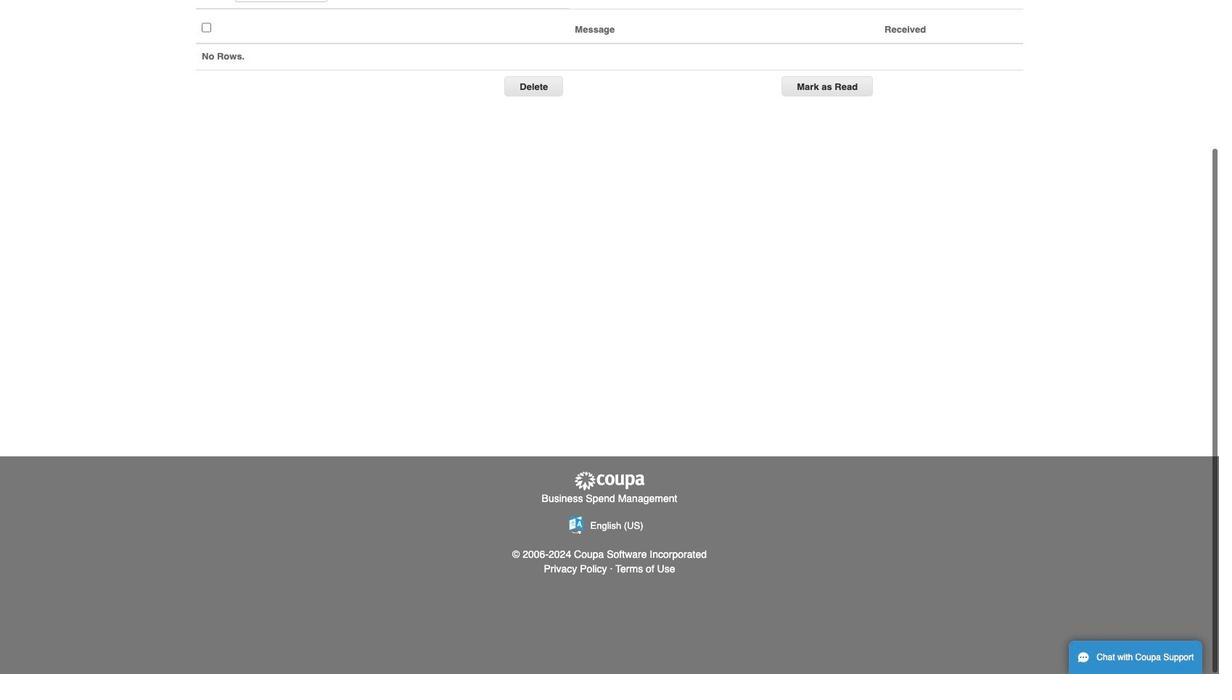 Task type: describe. For each thing, give the bounding box(es) containing it.
coupa supplier portal image
[[573, 471, 646, 492]]



Task type: vqa. For each thing, say whether or not it's contained in the screenshot.
Coupa Supplier Portal IMAGE
yes



Task type: locate. For each thing, give the bounding box(es) containing it.
None checkbox
[[202, 18, 211, 37]]



